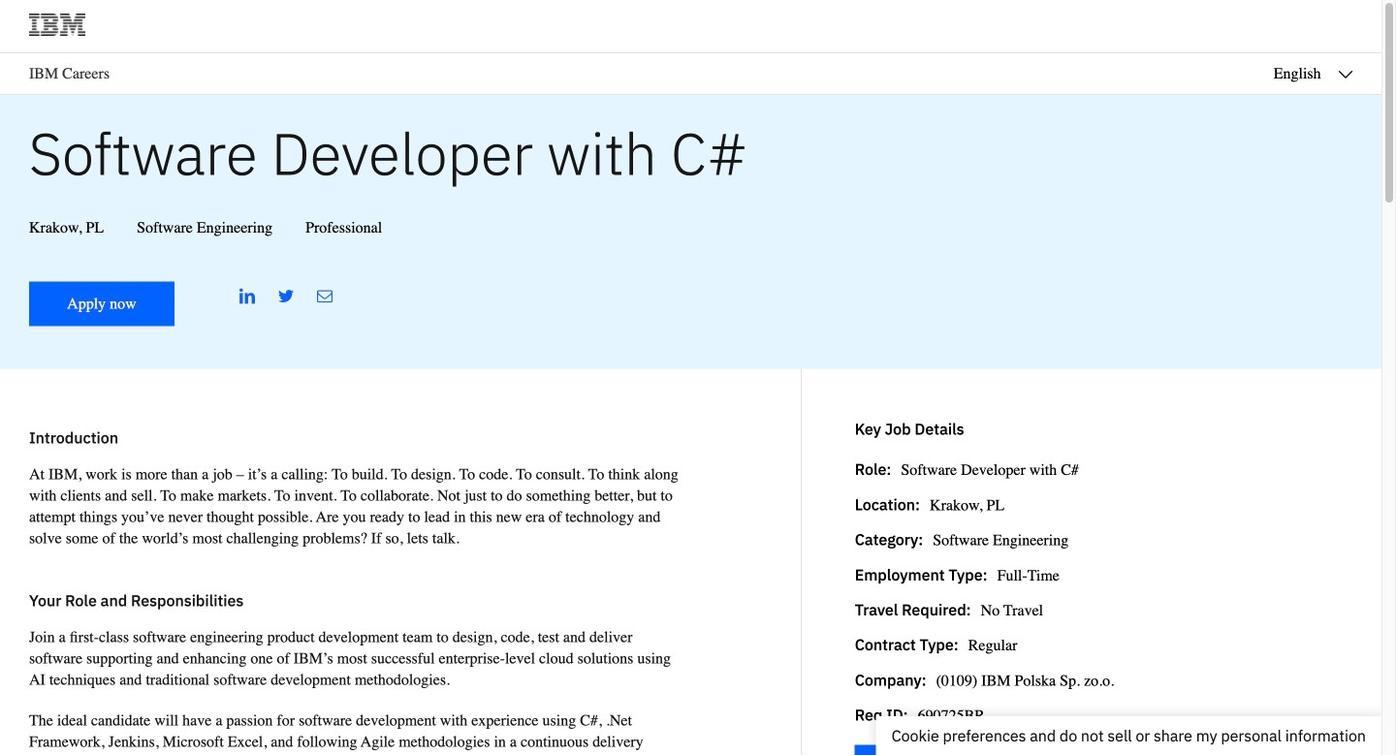 Task type: locate. For each thing, give the bounding box(es) containing it.
email image
[[317, 289, 333, 304]]

linkedin image
[[240, 289, 255, 304]]



Task type: describe. For each thing, give the bounding box(es) containing it.
twitter image
[[278, 289, 294, 304]]

logo image
[[29, 14, 85, 36]]



